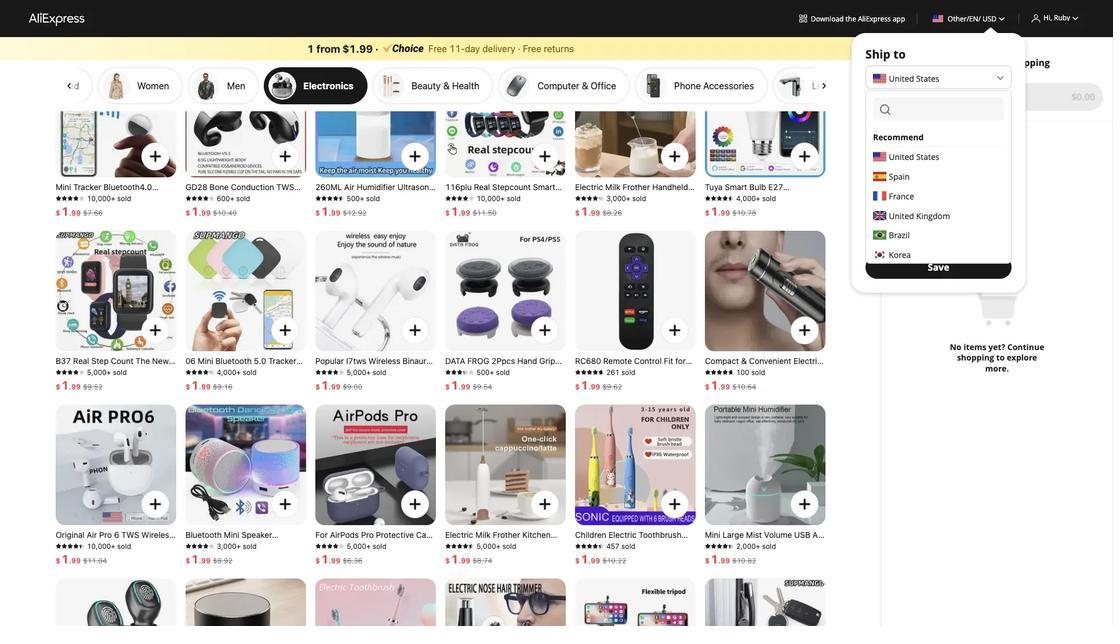 Task type: locate. For each thing, give the bounding box(es) containing it.
1 vertical spatial women
[[481, 214, 509, 223]]

0 vertical spatial egg
[[656, 193, 670, 202]]

2 free from the left
[[523, 43, 542, 54]]

1 vertical spatial car
[[732, 398, 745, 408]]

fit
[[664, 357, 674, 366]]

1 for b37 real step count the new rechargeable smart watch men and women fitness watch phone connection is fully compati
[[62, 378, 69, 392]]

real inside 116plu real stepcount smart watch multi function step connected smart watch for men and women suitable for and android
[[474, 182, 490, 192]]

2 lights from the top
[[813, 80, 838, 91]]

mixer up blend
[[498, 541, 518, 551]]

smart down count
[[109, 367, 132, 377]]

sold for invisible
[[373, 368, 387, 377]]

5,000+ sold for pro
[[347, 542, 387, 551]]

kids inside children electric toothbrush with replace brush heads kids cartoon toothbrush ultrasonic sonic electric toothbrush with 6 head
[[677, 541, 693, 551]]

step up rechargeable
[[91, 357, 109, 366]]

portable up oil on the top of page
[[316, 203, 347, 213]]

air inside original air pro 6 tws wireless bluetooth earphones headphones mini earpone headset for xiaomi android apple iphone earbuds
[[87, 531, 97, 540]]

for up hd
[[676, 357, 686, 366]]

step inside b37 real step count the new rechargeable smart watch men and women fitness watch phone connection is fully compati
[[91, 357, 109, 366]]

car down button
[[732, 398, 745, 408]]

0 horizontal spatial to
[[894, 46, 906, 62]]

other/
[[948, 14, 970, 23]]

1 vertical spatial kids
[[287, 367, 303, 377]]

0 vertical spatial device
[[56, 203, 81, 213]]

$ 1 . 9 9 $12.92
[[316, 204, 367, 218]]

music
[[239, 562, 261, 571]]

convenient
[[750, 357, 792, 366]]

$ for original air pro 6 tws wireless bluetooth earphones headphones mini earpone headset for xiaomi android apple iphone earbuds
[[56, 557, 60, 565]]

with
[[576, 541, 593, 551], [674, 562, 691, 571]]

. for popular i7tws wireless binaural bluetooth headset in ear earplugs i7 invisible mini one piece dropshipping
[[329, 383, 331, 391]]

3,000+ sold up the $8.92
[[217, 542, 257, 551]]

3,000+ sold
[[607, 194, 647, 202], [217, 542, 257, 551]]

improvement
[[877, 19, 932, 30], [877, 80, 932, 91]]

and inside b37 real step count the new rechargeable smart watch men and women fitness watch phone connection is fully compati
[[56, 377, 71, 387]]

mixer inside electric milk frother kitchen drink foamer mixer stirrer coffee cappuccino creamer whisk frothy blend egg beater
[[498, 541, 518, 551]]

home inside 260ml air humidifier ultrasonic mini aromatherapy diffuser portable sprayer usb essential oil atomizer led lamp for home car
[[316, 224, 338, 234]]

i7tws
[[346, 357, 367, 366]]

. right "x"
[[589, 383, 591, 391]]

1 for tuya smart bulb e27 wifi/bluetooth dimmable led light bulb rgbcw 100-240v smart life app control support alexa google home
[[711, 204, 719, 218]]

sd
[[667, 367, 678, 377]]

1 vertical spatial phone
[[56, 388, 79, 397]]

1 down 'silicone'
[[321, 552, 329, 566]]

$ for 06 mini bluetooth 5.0 tracker antilost device round pet kids bag wallet tracking smart finder locator
[[186, 383, 190, 391]]

stirrer inside electric milk frother handheld mixer coffee foamer egg beater cappuccino stirrer mini portable blenders home kitchen whisk tool
[[649, 203, 673, 213]]

1 vertical spatial -
[[769, 388, 772, 397]]

soft
[[388, 551, 403, 561]]

speaker up the colorful
[[242, 531, 272, 540]]

phone inside bluetooth mini speaker wireless speaker colorful led tf card usb subwoofer portable mp3 music sound column for pc phone
[[244, 572, 268, 582]]

1 vertical spatial rated
[[55, 80, 79, 91]]

bone
[[210, 182, 229, 192]]

finder for for
[[74, 214, 98, 223]]

0 horizontal spatial phone
[[56, 388, 79, 397]]

100
[[737, 368, 750, 377]]

1 states from the top
[[917, 73, 940, 84]]

mixer inside electric milk frother handheld mixer coffee foamer egg beater cappuccino stirrer mini portable blenders home kitchen whisk tool
[[576, 193, 596, 202]]

function
[[492, 193, 525, 202]]

the
[[846, 14, 857, 23]]

sold for subwoofer
[[243, 542, 257, 551]]

for left free in the right top of the page
[[974, 56, 988, 69]]

men inside compact & convenient electric razor for men - usb rechargeable, wet & dry, easy one-button use - perfect for home, car & travel!
[[742, 367, 758, 377]]

real for 116plu
[[474, 182, 490, 192]]

mini inside original air pro 6 tws wireless bluetooth earphones headphones mini earpone headset for xiaomi android apple iphone earbuds
[[105, 551, 121, 561]]

led inside tuya smart bulb e27 wifi/bluetooth dimmable led light bulb rgbcw 100-240v smart life app control support alexa google home
[[802, 193, 817, 202]]

1 horizontal spatial 3,000+
[[607, 194, 631, 202]]

portable left blenders
[[576, 214, 607, 223]]

$ for electric milk frother handheld mixer coffee foamer egg beater cappuccino stirrer mini portable blenders home kitchen whisk tool
[[576, 209, 580, 217]]

1 for mini large mist volume usb air humidifier household small desktop intelligent car new aromatherapy machine
[[711, 552, 719, 566]]

1 vertical spatial portable
[[576, 214, 607, 223]]

sports
[[186, 214, 210, 223]]

. inside $ 1 . 9 9 $10.78
[[719, 209, 721, 217]]

headphones down the original
[[56, 551, 103, 561]]

air for original
[[87, 531, 97, 540]]

0 horizontal spatial foamer
[[467, 541, 496, 551]]

wireless up the earpone
[[142, 531, 173, 540]]

1 down popular
[[321, 378, 329, 392]]

1 horizontal spatial beater
[[576, 203, 600, 213]]

. down extenders
[[459, 383, 461, 391]]

0 horizontal spatial free
[[429, 43, 447, 54]]

1 vertical spatial new
[[347, 541, 364, 551]]

1 horizontal spatial to
[[997, 352, 1006, 363]]

original air pro 6 tws wireless bluetooth earphones headphones mini earpone headset for xiaomi android apple iphone earbuds
[[56, 531, 173, 582]]

new right the
[[152, 357, 169, 366]]

sold down stepcount
[[507, 194, 521, 202]]

tuya
[[705, 182, 723, 192]]

sold for mobile
[[117, 194, 131, 202]]

$ for mini tracker bluetooth4.0 smart locator smart anti lost device locator mobile keys pet kids finder for apple
[[56, 209, 60, 217]]

10,000+ up $11.04
[[87, 542, 115, 551]]

0 horizontal spatial car
[[340, 224, 353, 234]]

wallet
[[202, 377, 225, 387]]

headset up invisible in the bottom left of the page
[[354, 367, 385, 377]]

0 horizontal spatial egg
[[520, 562, 535, 571]]

500+ sold
[[347, 194, 380, 202], [477, 368, 510, 377]]

tws
[[277, 182, 295, 192], [121, 531, 139, 540]]

500+
[[347, 194, 364, 202], [477, 368, 494, 377]]

mini inside popular i7tws wireless binaural bluetooth headset in ear earplugs i7 invisible mini one piece dropshipping
[[392, 377, 408, 387]]

sold for wet
[[752, 368, 766, 377]]

1 horizontal spatial frother
[[623, 182, 650, 192]]

thumb
[[527, 377, 553, 387]]

whisk down blenders
[[606, 224, 629, 234]]

1 lights from the top
[[813, 19, 838, 30]]

sold for bag
[[243, 368, 257, 377]]

. inside $ 1 . 9 9 $12.92
[[329, 209, 331, 217]]

. for compact & convenient electric razor for men - usb rechargeable, wet & dry, easy one-button use - perfect for home, car & travel!
[[719, 383, 721, 391]]

0 vertical spatial humidifier
[[357, 182, 396, 192]]

0 vertical spatial kids
[[56, 214, 72, 223]]

sold for 100-
[[763, 194, 777, 202]]

1 vertical spatial united states
[[890, 152, 940, 163]]

0 horizontal spatial apple
[[56, 572, 77, 582]]

. for mini tracker bluetooth4.0 smart locator smart anti lost device locator mobile keys pet kids finder for apple
[[69, 209, 71, 217]]

frother up blend
[[493, 531, 521, 540]]

sold up invisible in the bottom left of the page
[[373, 368, 387, 377]]

0 vertical spatial stirrer
[[649, 203, 673, 213]]

for up 'iphone'
[[89, 562, 102, 571]]

1 star from the top
[[35, 19, 52, 30]]

5,000+ sold up $8.74
[[477, 542, 517, 551]]

. down 'silicone'
[[329, 557, 331, 565]]

1 horizontal spatial tracker
[[269, 357, 297, 366]]

10,000+ sold for locator
[[87, 194, 131, 202]]

accessories
[[704, 80, 755, 91], [474, 398, 519, 408]]

5,000+ sold up $6.36
[[347, 542, 387, 551]]

1 vertical spatial 3
[[874, 128, 878, 139]]

1 for children electric toothbrush with replace brush heads kids cartoon toothbrush ultrasonic sonic electric toothbrush with 6 head
[[581, 552, 589, 566]]

pro inside original air pro 6 tws wireless bluetooth earphones headphones mini earpone headset for xiaomi android apple iphone earbuds
[[99, 531, 112, 540]]

0 horizontal spatial stirrer
[[521, 541, 544, 551]]

1 horizontal spatial cappuccino
[[602, 203, 647, 213]]

brazil
[[890, 230, 910, 241]]

watch down 116plu
[[446, 193, 469, 202]]

 for electric milk frother kitchen drink foamer mixer stirrer coffee cappuccino creamer whisk frothy blend egg beater
[[536, 495, 555, 514]]

tws up v5.3
[[277, 182, 295, 192]]

device left $7.66
[[56, 203, 81, 213]]

pro inside for airpods pro protective case silicone new solid color apple bluetooth headset soft case protective cover
[[361, 531, 374, 540]]

smart inside 06 mini bluetooth 5.0 tracker antilost device round pet kids bag wallet tracking smart finder locator
[[262, 377, 284, 387]]

stirrer down handheld
[[649, 203, 673, 213]]

united kingdom
[[890, 210, 951, 221]]

10,000+ up $11.50
[[477, 194, 505, 202]]

men inside b37 real step count the new rechargeable smart watch men and women fitness watch phone connection is fully compati
[[160, 367, 176, 377]]

tuya smart bulb e27 wifi/bluetooth dimmable led light bulb rgbcw 100-240v smart life app control support alexa google home
[[705, 182, 823, 234]]

- down wet
[[769, 388, 772, 397]]

0 horizontal spatial milk
[[476, 531, 491, 540]]

. for rc680 remote control fit for roku 1 2 3 4 lt se dvp sd hd x rk-nahs
[[589, 383, 591, 391]]

pro for protective
[[361, 531, 374, 540]]

10,000+ sold down stepcount
[[477, 194, 521, 202]]

car down atomizer
[[340, 224, 353, 234]]

free 11-day delivery · free returns
[[429, 43, 574, 54]]

locator inside 06 mini bluetooth 5.0 tracker antilost device round pet kids bag wallet tracking smart finder locator
[[211, 388, 240, 397]]

$ for tuya smart bulb e27 wifi/bluetooth dimmable led light bulb rgbcw 100-240v smart life app control support alexa google home
[[705, 209, 710, 217]]

1 vertical spatial milk
[[476, 531, 491, 540]]

headset
[[237, 214, 268, 223], [354, 367, 385, 377], [354, 551, 385, 561], [56, 562, 87, 571]]

computer
[[538, 80, 580, 91]]

frother for mixer
[[493, 531, 521, 540]]

new inside mini large mist volume usb air humidifier household small desktop intelligent car new aromatherapy machine
[[793, 551, 810, 561]]

5,000+ for milk
[[477, 542, 501, 551]]

$ for electric milk frother kitchen drink foamer mixer stirrer coffee cappuccino creamer whisk frothy blend egg beater
[[446, 557, 450, 565]]

pet inside 06 mini bluetooth 5.0 tracker antilost device round pet kids bag wallet tracking smart finder locator
[[273, 367, 285, 377]]

. inside $ 1 . 9 9 $10.22
[[589, 557, 591, 565]]

0 vertical spatial coffee
[[598, 193, 623, 202]]

$ inside the $ 1 . 9 9 $8.26
[[576, 209, 580, 217]]

2 horizontal spatial new
[[793, 551, 810, 561]]

3,000+ sold for frother
[[607, 194, 647, 202]]

$ inside $ 1 . 9 9 $8.92
[[186, 557, 190, 565]]

0 vertical spatial finder
[[74, 214, 98, 223]]

2 vertical spatial united
[[890, 210, 915, 221]]

1 horizontal spatial foamer
[[625, 193, 654, 202]]

1 horizontal spatial mixer
[[576, 193, 596, 202]]

1 vertical spatial control
[[635, 357, 662, 366]]

original
[[56, 531, 85, 540]]

1 vertical spatial headphones
[[56, 551, 103, 561]]

grip
[[540, 357, 556, 366]]

0 vertical spatial tws
[[277, 182, 295, 192]]

sold for earpone
[[117, 542, 131, 551]]

bluetooth inside gd28 bone conduction tws headphones bluetooth v5.3 ear clip lightweight business sports game headset with mic noise reduction
[[235, 193, 271, 202]]

$ 1 . 9 9 $6.36
[[316, 552, 363, 566]]

united states up spain
[[890, 152, 940, 163]]

pro up 'solid'
[[361, 531, 374, 540]]

$ inside '$ 1 . 9 9 $9.54'
[[446, 383, 450, 391]]

0 horizontal spatial coffee
[[446, 551, 471, 561]]

 for for airpods pro protective case silicone new solid color apple bluetooth headset soft case protective cover
[[406, 495, 425, 514]]

more.
[[986, 363, 1010, 374]]

 for data frog 2ppcs hand grip extenders caps for ps4 ps5 xbox one gamepad thumb stick grips high/low rise covers accessories for ps4
[[536, 321, 555, 340]]

. inside $ 1 . 9 9 $7.66
[[69, 209, 71, 217]]

bluetooth inside popular i7tws wireless binaural bluetooth headset in ear earplugs i7 invisible mini one piece dropshipping
[[316, 367, 352, 377]]

5,000+ up $6.36
[[347, 542, 371, 551]]

air right the original
[[87, 531, 97, 540]]

smart inside b37 real step count the new rechargeable smart watch men and women fitness watch phone connection is fully compati
[[109, 367, 132, 377]]

. inside the $ 1 . 9 9 $11.50
[[459, 209, 461, 217]]

 for electric milk frother handheld mixer coffee foamer egg beater cappuccino stirrer mini portable blenders home kitchen whisk tool
[[666, 147, 685, 166]]

0 vertical spatial wireless
[[369, 357, 401, 366]]

10,000+ sold for smart
[[477, 194, 521, 202]]

for
[[974, 56, 988, 69], [404, 214, 414, 223], [676, 357, 686, 366], [729, 367, 740, 377], [804, 388, 814, 397]]

bluetooth
[[235, 193, 271, 202], [216, 357, 252, 366], [316, 367, 352, 377], [186, 531, 222, 540], [56, 541, 92, 551], [316, 551, 352, 561]]

. for 06 mini bluetooth 5.0 tracker antilost device round pet kids bag wallet tracking smart finder locator
[[199, 383, 201, 391]]

frother inside electric milk frother kitchen drink foamer mixer stirrer coffee cappuccino creamer whisk frothy blend egg beater
[[493, 531, 521, 540]]

fully
[[136, 388, 154, 397]]

2,000+ sold
[[737, 542, 777, 551]]

$ down 'silicone'
[[316, 557, 320, 565]]

korea
[[890, 249, 912, 260]]

headphones inside gd28 bone conduction tws headphones bluetooth v5.3 ear clip lightweight business sports game headset with mic noise reduction
[[186, 193, 233, 202]]

kids
[[56, 214, 72, 223], [287, 367, 303, 377], [677, 541, 693, 551]]

ps4 down rise
[[536, 398, 551, 408]]

smart down round
[[262, 377, 284, 387]]

0 vertical spatial headphones
[[186, 193, 233, 202]]

1 vertical spatial 6
[[576, 572, 581, 582]]

sold for xbox
[[496, 368, 510, 377]]

. inside the $ 1 . 9 9 $10.64
[[719, 383, 721, 391]]

sold right 457
[[622, 542, 636, 551]]

$ for bluetooth mini speaker wireless speaker colorful led tf card usb subwoofer portable mp3 music sound column for pc phone
[[186, 557, 190, 565]]

frothy
[[471, 562, 495, 571]]

frother
[[623, 182, 650, 192], [493, 531, 521, 540]]

mini up the $8.92
[[224, 531, 240, 540]]

0 vertical spatial 4,000+
[[737, 194, 761, 202]]

usb inside compact & convenient electric razor for men - usb rechargeable, wet & dry, easy one-button use - perfect for home, car & travel!
[[766, 367, 782, 377]]

smart up $ 1 . 9 9 $7.66
[[56, 193, 78, 202]]

men inside 116plu real stepcount smart watch multi function step connected smart watch for men and women suitable for and android
[[446, 214, 462, 223]]

2 pro from the left
[[361, 531, 374, 540]]

2 rated from the top
[[55, 80, 79, 91]]

0 vertical spatial real
[[474, 182, 490, 192]]

beater left $8.26
[[576, 203, 600, 213]]

airpods
[[330, 531, 359, 540]]

4,000+ sold for bluetooth
[[217, 368, 257, 377]]

home inside electric milk frother handheld mixer coffee foamer egg beater cappuccino stirrer mini portable blenders home kitchen whisk tool
[[644, 214, 667, 223]]

2 vertical spatial led
[[285, 541, 300, 551]]

0 vertical spatial 6
[[114, 531, 119, 540]]

new down "small"
[[793, 551, 810, 561]]

foamer inside electric milk frother handheld mixer coffee foamer egg beater cappuccino stirrer mini portable blenders home kitchen whisk tool
[[625, 193, 654, 202]]

$ inside $ 1 . 9 9 $9.00
[[316, 383, 320, 391]]

1 vertical spatial 
[[64, 80, 75, 91]]

headset up cover
[[354, 551, 385, 561]]

0 horizontal spatial and
[[56, 377, 71, 387]]

speaker up the $8.92
[[220, 541, 250, 551]]

bluetooth mini speaker wireless speaker colorful led tf card usb subwoofer portable mp3 music sound column for pc phone
[[186, 531, 300, 582]]

9
[[71, 209, 76, 217], [76, 209, 81, 217], [201, 209, 206, 217], [206, 209, 211, 217], [331, 209, 336, 217], [336, 209, 341, 217], [461, 209, 466, 217], [466, 209, 471, 217], [591, 209, 596, 217], [596, 209, 601, 217], [721, 209, 726, 217], [726, 209, 731, 217], [71, 383, 76, 391], [76, 383, 81, 391], [201, 383, 206, 391], [206, 383, 211, 391], [331, 383, 336, 391], [336, 383, 341, 391], [461, 383, 466, 391], [466, 383, 471, 391], [591, 383, 596, 391], [596, 383, 601, 391], [721, 383, 726, 391], [726, 383, 731, 391], [71, 557, 76, 565], [76, 557, 81, 565], [201, 557, 206, 565], [206, 557, 211, 565], [331, 557, 336, 565], [336, 557, 341, 565], [461, 557, 466, 565], [466, 557, 471, 565], [591, 557, 596, 565], [596, 557, 601, 565], [721, 557, 726, 565], [726, 557, 731, 565]]

2 vertical spatial portable
[[186, 562, 217, 571]]

5,000+ up $9.52
[[87, 368, 111, 377]]

headset inside original air pro 6 tws wireless bluetooth earphones headphones mini earpone headset for xiaomi android apple iphone earbuds
[[56, 562, 87, 571]]

locator up $7.66
[[80, 193, 109, 202]]

mini down the 260ml
[[316, 193, 331, 202]]

for up 'silicone'
[[316, 531, 328, 540]]

1 horizontal spatial 500+ sold
[[477, 368, 510, 377]]

$ inside $ 1 . 9 9 $10.40
[[186, 209, 190, 217]]

cappuccino inside electric milk frother kitchen drink foamer mixer stirrer coffee cappuccino creamer whisk frothy blend egg beater
[[473, 551, 518, 561]]

1 vertical spatial whisk
[[446, 562, 468, 571]]

4,000+ up the $9.16
[[217, 368, 241, 377]]

 for mini large mist volume usb air humidifier household small desktop intelligent car new aromatherapy machine
[[796, 495, 815, 514]]

apple right color
[[409, 541, 431, 551]]

sold up blend
[[503, 542, 517, 551]]

$ inside $ 1 . 9 9 $11.04
[[56, 557, 60, 565]]

in
[[388, 367, 394, 377]]

. right tf
[[199, 557, 201, 565]]

piece
[[316, 388, 336, 397]]

electric inside electric milk frother handheld mixer coffee foamer egg beater cappuccino stirrer mini portable blenders home kitchen whisk tool
[[576, 182, 604, 192]]

0 vertical spatial 
[[819, 19, 830, 30]]

clip
[[186, 203, 200, 213]]

states
[[917, 73, 940, 84], [917, 152, 940, 163]]

car
[[340, 224, 353, 234], [732, 398, 745, 408], [778, 551, 791, 561]]

. inside $ 1 . 9 9 $9.16
[[199, 383, 201, 391]]

aromatherapy down the desktop
[[705, 562, 758, 571]]

for down bluetooth4.0
[[100, 214, 112, 223]]

1 horizontal spatial kids
[[287, 367, 303, 377]]

$ inside $ 1 . 9 9 $10.22
[[576, 557, 580, 565]]

led right the colorful
[[285, 541, 300, 551]]

0 horizontal spatial android
[[131, 562, 161, 571]]

 for 116plu real stepcount smart watch multi function step connected smart watch for men and women suitable for and android
[[536, 147, 555, 166]]

pet right round
[[273, 367, 285, 377]]

ps4 down "hand"
[[521, 367, 536, 377]]

1 horizontal spatial 500+
[[477, 368, 494, 377]]

5-
[[25, 19, 35, 30], [25, 80, 35, 91]]

aromatherapy inside mini large mist volume usb air humidifier household small desktop intelligent car new aromatherapy machine
[[705, 562, 758, 571]]

500+ sold up sprayer
[[347, 194, 380, 202]]

. inside '$ 1 . 9 9 $9.54'
[[459, 383, 461, 391]]

$ left card
[[186, 557, 190, 565]]

android down the earpone
[[131, 562, 161, 571]]

use
[[752, 388, 766, 397]]

sold for and
[[113, 368, 127, 377]]

to left explore
[[997, 352, 1006, 363]]

10,000+ for bluetooth4.0
[[87, 194, 115, 202]]

1 horizontal spatial portable
[[316, 203, 347, 213]]

spain
[[890, 171, 911, 182]]

1 horizontal spatial ultrasonic
[[653, 551, 691, 561]]

apple inside for airpods pro protective case silicone new solid color apple bluetooth headset soft case protective cover
[[409, 541, 431, 551]]

portable up the column
[[186, 562, 217, 571]]

1 vertical spatial wireless
[[142, 531, 173, 540]]

4,000+ for bulb
[[737, 194, 761, 202]]

wireless inside popular i7tws wireless binaural bluetooth headset in ear earplugs i7 invisible mini one piece dropshipping
[[369, 357, 401, 366]]

. inside $ 1 . 9 9 $9.62
[[589, 383, 591, 391]]

2 lights & home improvement from the top
[[813, 80, 932, 91]]

0 vertical spatial control
[[763, 214, 791, 223]]

1 vertical spatial protective
[[316, 562, 354, 571]]

led up '240v' at the top right of page
[[802, 193, 817, 202]]

2 horizontal spatial kids
[[677, 541, 693, 551]]

kids right round
[[287, 367, 303, 377]]

5,000+ for i7tws
[[347, 368, 371, 377]]

air inside 260ml air humidifier ultrasonic mini aromatherapy diffuser portable sprayer usb essential oil atomizer led lamp for home car
[[344, 182, 355, 192]]

smart right stepcount
[[533, 182, 556, 192]]

1 horizontal spatial car
[[732, 398, 745, 408]]

coffee inside electric milk frother kitchen drink foamer mixer stirrer coffee cappuccino creamer whisk frothy blend egg beater
[[446, 551, 471, 561]]

2 horizontal spatial apple
[[409, 541, 431, 551]]

. left $8.26
[[589, 209, 591, 217]]

0 horizontal spatial wireless
[[142, 531, 173, 540]]

dropshipping
[[338, 388, 389, 397]]

$ down 116plu
[[446, 209, 450, 217]]

· right delivery
[[518, 43, 521, 54]]

1 horizontal spatial apple
[[114, 214, 136, 223]]

0 horizontal spatial aromatherapy
[[333, 193, 386, 202]]

mini down earphones on the bottom left of page
[[105, 551, 121, 561]]

milk for coffee
[[606, 182, 621, 192]]

 for popular i7tws wireless binaural bluetooth headset in ear earplugs i7 invisible mini one piece dropshipping
[[406, 321, 425, 340]]

coffee inside electric milk frother handheld mixer coffee foamer egg beater cappuccino stirrer mini portable blenders home kitchen whisk tool
[[598, 193, 623, 202]]

bluetooth up card
[[186, 531, 222, 540]]

mini inside 260ml air humidifier ultrasonic mini aromatherapy diffuser portable sprayer usb essential oil atomizer led lamp for home car
[[316, 193, 331, 202]]

0 vertical spatial 4,000+ sold
[[737, 194, 777, 202]]

0 horizontal spatial accessories
[[474, 398, 519, 408]]

0 vertical spatial 3,000+
[[607, 194, 631, 202]]

$ inside the "$ 1 . 9 9 $10.82"
[[705, 557, 710, 565]]

$ down 'drink'
[[446, 557, 450, 565]]

0 horizontal spatial 4,000+ sold
[[217, 368, 257, 377]]

apple inside mini tracker bluetooth4.0 smart locator smart anti lost device locator mobile keys pet kids finder for apple
[[114, 214, 136, 223]]

1  from the top
[[64, 19, 75, 30]]

electric up 'drink'
[[446, 531, 474, 540]]

smart down function
[[489, 203, 511, 213]]

apple down $ 1 . 9 9 $11.04
[[56, 572, 77, 582]]

bluetooth up earplugs
[[316, 367, 352, 377]]

rechargeable,
[[705, 377, 759, 387]]

0 vertical spatial step
[[527, 193, 544, 202]]

sold up tracking
[[243, 368, 257, 377]]

solid
[[366, 541, 385, 551]]

handheld
[[653, 182, 689, 192]]

$12.92
[[343, 209, 367, 217]]

$ 1 . 9 9 $8.92
[[186, 552, 233, 566]]

watch up "fully"
[[132, 377, 156, 387]]

5,000+ sold for frother
[[477, 542, 517, 551]]

. for original air pro 6 tws wireless bluetooth earphones headphones mini earpone headset for xiaomi android apple iphone earbuds
[[69, 557, 71, 565]]

0 vertical spatial with
[[576, 541, 593, 551]]

cover
[[356, 562, 378, 571]]

. up alexa
[[719, 209, 721, 217]]

$ inside "$ 1 . 9 9 $6.36"
[[316, 557, 320, 565]]

yet?
[[989, 342, 1006, 353]]

watch
[[446, 193, 469, 202], [513, 203, 537, 213], [134, 367, 158, 377], [132, 377, 156, 387]]

wireless inside bluetooth mini speaker wireless speaker colorful led tf card usb subwoofer portable mp3 music sound column for pc phone
[[186, 541, 218, 551]]

0 vertical spatial kitchen
[[576, 224, 604, 234]]

1 pro from the left
[[99, 531, 112, 540]]

1 horizontal spatial finder
[[186, 388, 209, 397]]

xbox
[[446, 377, 468, 387]]

razor
[[705, 367, 727, 377]]

2  from the top
[[819, 80, 830, 91]]

mini inside 06 mini bluetooth 5.0 tracker antilost device round pet kids bag wallet tracking smart finder locator
[[198, 357, 213, 366]]

1 vertical spatial lights & home improvement
[[813, 80, 932, 91]]

pick
[[945, 56, 964, 69]]

. for children electric toothbrush with replace brush heads kids cartoon toothbrush ultrasonic sonic electric toothbrush with 6 head
[[589, 557, 591, 565]]

sold for business
[[236, 194, 250, 202]]

0 vertical spatial tracker
[[73, 182, 101, 192]]

usb up the mp3
[[218, 551, 234, 561]]

1 vertical spatial stirrer
[[521, 541, 544, 551]]

rc680 remote control fit for roku 1 2 3 4 lt se dvp sd hd x rk-nahs
[[576, 357, 692, 387]]

locator down the wallet at the bottom left of the page
[[211, 388, 240, 397]]

$8.26
[[603, 209, 623, 217]]

5,000+ up $8.74
[[477, 542, 501, 551]]

google
[[728, 224, 755, 234]]

1 horizontal spatial new
[[347, 541, 364, 551]]

1 vertical spatial apple
[[409, 541, 431, 551]]

2 5- from the top
[[25, 80, 35, 91]]

1 vertical spatial states
[[917, 152, 940, 163]]

0 vertical spatial and
[[464, 214, 479, 223]]

. inside $ 1 . 9 9 $8.92
[[199, 557, 201, 565]]

is
[[127, 388, 134, 397]]

nahs
[[596, 377, 619, 387]]

real up multi
[[474, 182, 490, 192]]

2 horizontal spatial car
[[778, 551, 791, 561]]

(
[[891, 230, 894, 241]]

$ inside $ 1 . 9 9 $9.16
[[186, 383, 190, 391]]

1 free from the left
[[429, 43, 447, 54]]

finder inside 06 mini bluetooth 5.0 tracker antilost device round pet kids bag wallet tracking smart finder locator
[[186, 388, 209, 397]]

humidifier up sprayer
[[357, 182, 396, 192]]

11-
[[450, 43, 465, 54]]

0 horizontal spatial new
[[152, 357, 169, 366]]

1 vertical spatial egg
[[520, 562, 535, 571]]

coffee down 'drink'
[[446, 551, 471, 561]]

1 vertical spatial android
[[131, 562, 161, 571]]

0 horizontal spatial 500+
[[347, 194, 364, 202]]

connection
[[82, 388, 125, 397]]

bluetooth inside for airpods pro protective case silicone new solid color apple bluetooth headset soft case protective cover
[[316, 551, 352, 561]]

. inside the $ 1 . 9 9 $8.26
[[589, 209, 591, 217]]

 for bluetooth mini speaker wireless speaker colorful led tf card usb subwoofer portable mp3 music sound column for pc phone
[[276, 495, 295, 514]]

06 mini bluetooth 5.0 tracker antilost device round pet kids bag wallet tracking smart finder locator
[[186, 357, 303, 397]]

0 vertical spatial speaker
[[242, 531, 272, 540]]

$ for gd28 bone conduction tws headphones bluetooth v5.3 ear clip lightweight business sports game headset with mic noise reduction
[[186, 209, 190, 217]]

humidifier up the desktop
[[705, 541, 744, 551]]

iphone
[[80, 572, 105, 582]]

1 up the column
[[191, 552, 199, 566]]

lights & home improvement
[[813, 19, 932, 30], [813, 80, 932, 91]]

2 vertical spatial kids
[[677, 541, 693, 551]]

None field
[[874, 97, 1005, 121]]

ear inside gd28 bone conduction tws headphones bluetooth v5.3 ear clip lightweight business sports game headset with mic noise reduction
[[294, 193, 306, 202]]

1 horizontal spatial phone
[[244, 572, 268, 582]]

finder for locator
[[186, 388, 209, 397]]

kids inside mini tracker bluetooth4.0 smart locator smart anti lost device locator mobile keys pet kids finder for apple
[[56, 214, 72, 223]]

0 horizontal spatial 3,000+
[[217, 542, 241, 551]]

1 vertical spatial humidifier
[[705, 541, 744, 551]]

noise
[[186, 224, 207, 234]]

. for bluetooth mini speaker wireless speaker colorful led tf card usb subwoofer portable mp3 music sound column for pc phone
[[199, 557, 201, 565]]

. for 116plu real stepcount smart watch multi function step connected smart watch for men and women suitable for and android
[[459, 209, 461, 217]]

 for children electric toothbrush with replace brush heads kids cartoon toothbrush ultrasonic sonic electric toothbrush with 6 head
[[666, 495, 685, 514]]

3,000+ up $8.26
[[607, 194, 631, 202]]

$9.16
[[213, 383, 233, 391]]

to right ship
[[894, 46, 906, 62]]

ear
[[294, 193, 306, 202], [396, 367, 409, 377]]

sold for intelligent
[[763, 542, 777, 551]]

ear for binaural
[[396, 367, 409, 377]]

$ for for airpods pro protective case silicone new solid color apple bluetooth headset soft case protective cover
[[316, 557, 320, 565]]

0 vertical spatial 5-star rated
[[25, 19, 79, 30]]

sold down conduction
[[236, 194, 250, 202]]

color
[[387, 541, 407, 551]]

1 up 'noise'
[[191, 204, 199, 218]]

3 notch
[[874, 128, 902, 139]]

$1.99
[[343, 42, 373, 55]]

grips
[[466, 388, 486, 397]]

ear inside popular i7tws wireless binaural bluetooth headset in ear earplugs i7 invisible mini one piece dropshipping
[[396, 367, 409, 377]]

sold for lt
[[622, 368, 636, 377]]

. for data frog 2ppcs hand grip extenders caps for ps4 ps5 xbox one gamepad thumb stick grips high/low rise covers accessories for ps4
[[459, 383, 461, 391]]

alexa
[[705, 224, 726, 234]]

real for b37
[[73, 357, 89, 366]]

kitchen inside electric milk frother handheld mixer coffee foamer egg beater cappuccino stirrer mini portable blenders home kitchen whisk tool
[[576, 224, 604, 234]]

car inside 260ml air humidifier ultrasonic mini aromatherapy diffuser portable sprayer usb essential oil atomizer led lamp for home car
[[340, 224, 353, 234]]



Task type: vqa. For each thing, say whether or not it's contained in the screenshot.


Task type: describe. For each thing, give the bounding box(es) containing it.
foamer inside electric milk frother kitchen drink foamer mixer stirrer coffee cappuccino creamer whisk frothy blend egg beater
[[467, 541, 496, 551]]

0 vertical spatial women
[[137, 80, 169, 91]]

high/low
[[489, 388, 523, 397]]

$7.66
[[83, 209, 103, 217]]

ear for tws
[[294, 193, 306, 202]]

electric inside electric milk frother kitchen drink foamer mixer stirrer coffee cappuccino creamer whisk frothy blend egg beater
[[446, 531, 474, 540]]

 for original air pro 6 tws wireless bluetooth earphones headphones mini earpone headset for xiaomi android apple iphone earbuds
[[146, 495, 165, 514]]

2 united states from the top
[[890, 152, 940, 163]]

for up gamepad
[[507, 367, 519, 377]]

0 vertical spatial toothbrush
[[639, 531, 682, 540]]

electric down 457
[[599, 562, 627, 571]]

2,000+
[[737, 542, 761, 551]]

cappuccino for foamer
[[473, 551, 518, 561]]

bluetooth inside 06 mini bluetooth 5.0 tracker antilost device round pet kids bag wallet tracking smart finder locator
[[216, 357, 252, 366]]

day
[[465, 43, 480, 54]]

notch
[[881, 128, 902, 139]]

new inside b37 real step count the new rechargeable smart watch men and women fitness watch phone connection is fully compati
[[152, 357, 169, 366]]

checkout
[[973, 91, 1017, 103]]

4,000+ for bluetooth
[[217, 368, 241, 377]]

tracker inside mini tracker bluetooth4.0 smart locator smart anti lost device locator mobile keys pet kids finder for apple
[[73, 182, 101, 192]]

$10.64
[[733, 383, 757, 391]]

other/ en / usd
[[948, 14, 997, 23]]

egg inside electric milk frother kitchen drink foamer mixer stirrer coffee cappuccino creamer whisk frothy blend egg beater
[[520, 562, 535, 571]]

1 vertical spatial toothbrush
[[608, 551, 650, 561]]

keys
[[141, 203, 159, 213]]

1 inside 'rc680 remote control fit for roku 1 2 3 4 lt se dvp sd hd x rk-nahs'
[[597, 367, 602, 377]]

device inside mini tracker bluetooth4.0 smart locator smart anti lost device locator mobile keys pet kids finder for apple
[[56, 203, 81, 213]]

phone accessories
[[675, 80, 755, 91]]

pick 3 for free shipping
[[945, 56, 1051, 69]]

10,000+ for pro
[[87, 542, 115, 551]]

sold for essential
[[366, 194, 380, 202]]

whisk inside electric milk frother kitchen drink foamer mixer stirrer coffee cappuccino creamer whisk frothy blend egg beater
[[446, 562, 468, 571]]

2 5-star rated from the top
[[25, 80, 79, 91]]

multi
[[471, 193, 490, 202]]

0 vertical spatial locator
[[80, 193, 109, 202]]

items
[[964, 342, 987, 353]]

mini inside mini large mist volume usb air humidifier household small desktop intelligent car new aromatherapy machine
[[705, 531, 721, 540]]

pet inside mini tracker bluetooth4.0 smart locator smart anti lost device locator mobile keys pet kids finder for apple
[[161, 203, 174, 213]]

xiaomi
[[104, 562, 129, 571]]

. for tuya smart bulb e27 wifi/bluetooth dimmable led light bulb rgbcw 100-240v smart life app control support alexa google home
[[719, 209, 721, 217]]

1 for mini tracker bluetooth4.0 smart locator smart anti lost device locator mobile keys pet kids finder for apple
[[62, 204, 69, 218]]

ultrasonic inside 260ml air humidifier ultrasonic mini aromatherapy diffuser portable sprayer usb essential oil atomizer led lamp for home car
[[398, 182, 436, 192]]

1 5-star rated from the top
[[25, 19, 79, 30]]

gd28 bone conduction tws headphones bluetooth v5.3 ear clip lightweight business sports game headset with mic noise reduction
[[186, 182, 306, 234]]

for up rechargeable, on the right bottom
[[729, 367, 740, 377]]

 for mini tracker bluetooth4.0 smart locator smart anti lost device locator mobile keys pet kids finder for apple
[[146, 147, 165, 166]]

1 for 116plu real stepcount smart watch multi function step connected smart watch for men and women suitable for and android
[[451, 204, 459, 218]]

for down easy
[[804, 388, 814, 397]]

100-
[[778, 203, 796, 213]]

$ for b37 real step count the new rechargeable smart watch men and women fitness watch phone connection is fully compati
[[56, 383, 60, 391]]

portable inside electric milk frother handheld mixer coffee foamer egg beater cappuccino stirrer mini portable blenders home kitchen whisk tool
[[576, 214, 607, 223]]

sold for ultrasonic
[[622, 542, 636, 551]]

ps5
[[538, 367, 554, 377]]

1 for 260ml air humidifier ultrasonic mini aromatherapy diffuser portable sprayer usb essential oil atomizer led lamp for home car
[[321, 204, 329, 218]]

device inside 06 mini bluetooth 5.0 tracker antilost device round pet kids bag wallet tracking smart finder locator
[[219, 367, 244, 377]]

ship to
[[866, 46, 906, 62]]

1 improvement from the top
[[877, 19, 932, 30]]

mini inside bluetooth mini speaker wireless speaker colorful led tf card usb subwoofer portable mp3 music sound column for pc phone
[[224, 531, 240, 540]]

usb inside 260ml air humidifier ultrasonic mini aromatherapy diffuser portable sprayer usb essential oil atomizer led lamp for home car
[[380, 203, 397, 213]]

stirrer inside electric milk frother kitchen drink foamer mixer stirrer coffee cappuccino creamer whisk frothy blend egg beater
[[521, 541, 544, 551]]

with
[[270, 214, 286, 223]]

for right the suitable at the top
[[544, 214, 556, 223]]

1 horizontal spatial with
[[674, 562, 691, 571]]

1 5- from the top
[[25, 19, 35, 30]]

eur ( euro )
[[874, 230, 918, 241]]

kids inside 06 mini bluetooth 5.0 tracker antilost device round pet kids bag wallet tracking smart finder locator
[[287, 367, 303, 377]]

beater inside electric milk frother kitchen drink foamer mixer stirrer coffee cappuccino creamer whisk frothy blend egg beater
[[537, 562, 561, 571]]

sold for bluetooth
[[373, 542, 387, 551]]

$ 1 . 9 9 $9.62
[[576, 378, 623, 392]]

500+ for frog
[[477, 368, 494, 377]]

alabama
[[874, 100, 907, 111]]

3 united from the top
[[890, 210, 915, 221]]

app
[[746, 214, 761, 223]]

. for gd28 bone conduction tws headphones bluetooth v5.3 ear clip lightweight business sports game headset with mic noise reduction
[[199, 209, 201, 217]]

3,000+ for milk
[[607, 194, 631, 202]]

10,000+ sold for mini
[[87, 542, 131, 551]]

dvp
[[648, 367, 665, 377]]

to inside the no items yet? continue shopping to explore more.
[[997, 352, 1006, 363]]

headset inside for airpods pro protective case silicone new solid color apple bluetooth headset soft case protective cover
[[354, 551, 385, 561]]

2  from the top
[[64, 80, 75, 91]]

women inside b37 real step count the new rechargeable smart watch men and women fitness watch phone connection is fully compati
[[73, 377, 101, 387]]

3 inside 'rc680 remote control fit for roku 1 2 3 4 lt se dvp sd hd x rk-nahs'
[[611, 367, 616, 377]]

0 vertical spatial to
[[894, 46, 906, 62]]

android inside original air pro 6 tws wireless bluetooth earphones headphones mini earpone headset for xiaomi android apple iphone earbuds
[[131, 562, 161, 571]]

wireless inside original air pro 6 tws wireless bluetooth earphones headphones mini earpone headset for xiaomi android apple iphone earbuds
[[142, 531, 173, 540]]

round
[[246, 367, 270, 377]]

watch up the suitable at the top
[[513, 203, 537, 213]]

. for b37 real step count the new rechargeable smart watch men and women fitness watch phone connection is fully compati
[[69, 383, 71, 391]]

 for gd28 bone conduction tws headphones bluetooth v5.3 ear clip lightweight business sports game headset with mic noise reduction
[[276, 147, 295, 166]]

 for 06 mini bluetooth 5.0 tracker antilost device round pet kids bag wallet tracking smart finder locator
[[276, 321, 295, 340]]

1 for gd28 bone conduction tws headphones bluetooth v5.3 ear clip lightweight business sports game headset with mic noise reduction
[[191, 204, 199, 218]]

home up ship
[[850, 19, 875, 30]]

1 for for airpods pro protective case silicone new solid color apple bluetooth headset soft case protective cover
[[321, 552, 329, 566]]

1 left the "from"
[[307, 42, 314, 55]]

currency
[[866, 204, 919, 220]]

column
[[186, 572, 214, 582]]

cappuccino for coffee
[[602, 203, 647, 213]]

for inside mini tracker bluetooth4.0 smart locator smart anti lost device locator mobile keys pet kids finder for apple
[[100, 214, 112, 223]]

$9.52
[[83, 383, 103, 391]]

electric up 457 sold
[[609, 531, 637, 540]]

0 horizontal spatial with
[[576, 541, 593, 551]]

pro for 6
[[99, 531, 112, 540]]

 for compact & convenient electric razor for men - usb rechargeable, wet & dry, easy one-button use - perfect for home, car & travel!
[[796, 321, 815, 340]]

led for bluetooth mini speaker wireless speaker colorful led tf card usb subwoofer portable mp3 music sound column for pc phone
[[285, 541, 300, 551]]

0 vertical spatial -
[[760, 367, 764, 377]]

car inside mini large mist volume usb air humidifier household small desktop intelligent car new aromatherapy machine
[[778, 551, 791, 561]]

b37 real step count the new rechargeable smart watch men and women fitness watch phone connection is fully compati
[[56, 357, 176, 408]]

smart up mobile
[[111, 193, 133, 202]]

popular
[[316, 357, 344, 366]]

1 united from the top
[[890, 73, 915, 84]]

step inside 116plu real stepcount smart watch multi function step connected smart watch for men and women suitable for and android
[[527, 193, 544, 202]]

10,000+ for stepcount
[[477, 194, 505, 202]]

sold for creamer
[[503, 542, 517, 551]]

mini inside electric milk frother handheld mixer coffee foamer egg beater cappuccino stirrer mini portable blenders home kitchen whisk tool
[[675, 203, 690, 213]]

hi,
[[1044, 12, 1053, 22]]

0 horizontal spatial bulb
[[727, 203, 743, 213]]

. for 260ml air humidifier ultrasonic mini aromatherapy diffuser portable sprayer usb essential oil atomizer led lamp for home car
[[329, 209, 331, 217]]

portable inside 260ml air humidifier ultrasonic mini aromatherapy diffuser portable sprayer usb essential oil atomizer led lamp for home car
[[316, 203, 347, 213]]

0 vertical spatial bulb
[[750, 182, 767, 192]]

stick
[[446, 388, 464, 397]]

for up the suitable at the top
[[539, 203, 552, 213]]

beater inside electric milk frother handheld mixer coffee foamer egg beater cappuccino stirrer mini portable blenders home kitchen whisk tool
[[576, 203, 600, 213]]

electric inside compact & convenient electric razor for men - usb rechargeable, wet & dry, easy one-button use - perfect for home, car & travel!
[[794, 357, 822, 366]]

4,000+ sold for bulb
[[737, 194, 777, 202]]

3,000+ for mini
[[217, 542, 241, 551]]

2 states from the top
[[917, 152, 940, 163]]

usb inside bluetooth mini speaker wireless speaker colorful led tf card usb subwoofer portable mp3 music sound column for pc phone
[[218, 551, 234, 561]]

$ for children electric toothbrush with replace brush heads kids cartoon toothbrush ultrasonic sonic electric toothbrush with 6 head
[[576, 557, 580, 565]]

. for for airpods pro protective case silicone new solid color apple bluetooth headset soft case protective cover
[[329, 557, 331, 565]]

diffuser
[[388, 193, 418, 202]]

261
[[607, 368, 620, 377]]

0 vertical spatial protective
[[376, 531, 414, 540]]

ultrasonic inside children electric toothbrush with replace brush heads kids cartoon toothbrush ultrasonic sonic electric toothbrush with 6 head
[[653, 551, 691, 561]]

 for 260ml air humidifier ultrasonic mini aromatherapy diffuser portable sprayer usb essential oil atomizer led lamp for home car
[[406, 147, 425, 166]]

usb inside mini large mist volume usb air humidifier household small desktop intelligent car new aromatherapy machine
[[795, 531, 811, 540]]

aromatherapy inside 260ml air humidifier ultrasonic mini aromatherapy diffuser portable sprayer usb essential oil atomizer led lamp for home car
[[333, 193, 386, 202]]

mini tracker bluetooth4.0 smart locator smart anti lost device locator mobile keys pet kids finder for apple
[[56, 182, 174, 223]]

2 improvement from the top
[[877, 80, 932, 91]]

en
[[970, 14, 979, 23]]

binaural
[[403, 357, 433, 366]]

new inside for airpods pro protective case silicone new solid color apple bluetooth headset soft case protective cover
[[347, 541, 364, 551]]

1 for popular i7tws wireless binaural bluetooth headset in ear earplugs i7 invisible mini one piece dropshipping
[[321, 378, 329, 392]]

0 vertical spatial accessories
[[704, 80, 755, 91]]

for inside bluetooth mini speaker wireless speaker colorful led tf card usb subwoofer portable mp3 music sound column for pc phone
[[217, 572, 229, 582]]

1 horizontal spatial ·
[[518, 43, 521, 54]]

electronics
[[304, 80, 354, 91]]

electric milk frother kitchen drink foamer mixer stirrer coffee cappuccino creamer whisk frothy blend egg beater
[[446, 531, 561, 571]]

457
[[607, 542, 620, 551]]

blend
[[497, 562, 518, 571]]

data frog 2ppcs hand grip extenders caps for ps4 ps5 xbox one gamepad thumb stick grips high/low rise covers accessories for ps4
[[446, 357, 556, 408]]

easy
[[803, 377, 821, 387]]

earbuds
[[107, 572, 138, 582]]

6 inside original air pro 6 tws wireless bluetooth earphones headphones mini earpone headset for xiaomi android apple iphone earbuds
[[114, 531, 119, 540]]

3,000+ sold for speaker
[[217, 542, 257, 551]]

kitchen inside electric milk frother kitchen drink foamer mixer stirrer coffee cappuccino creamer whisk frothy blend egg beater
[[523, 531, 551, 540]]

essential
[[399, 203, 432, 213]]

for inside original air pro 6 tws wireless bluetooth earphones headphones mini earpone headset for xiaomi android apple iphone earbuds
[[89, 562, 102, 571]]

500+ for air
[[347, 194, 364, 202]]

no
[[951, 342, 962, 353]]

air for 260ml
[[344, 182, 355, 192]]

$ 1 . 9 9 $9.54
[[446, 378, 493, 392]]

oil
[[316, 214, 326, 223]]

accessories inside data frog 2ppcs hand grip extenders caps for ps4 ps5 xbox one gamepad thumb stick grips high/low rise covers accessories for ps4
[[474, 398, 519, 408]]

women inside 116plu real stepcount smart watch multi function step connected smart watch for men and women suitable for and android
[[481, 214, 509, 223]]

smart up alexa
[[705, 214, 728, 223]]

. for mini large mist volume usb air humidifier household small desktop intelligent car new aromatherapy machine
[[719, 557, 721, 565]]

1 for data frog 2ppcs hand grip extenders caps for ps4 ps5 xbox one gamepad thumb stick grips high/low rise covers accessories for ps4
[[451, 378, 459, 392]]

$11.04
[[83, 557, 107, 565]]

humidifier inside 260ml air humidifier ultrasonic mini aromatherapy diffuser portable sprayer usb essential oil atomizer led lamp for home car
[[357, 182, 396, 192]]

1 vertical spatial case
[[405, 551, 424, 561]]

air inside mini large mist volume usb air humidifier household small desktop intelligent car new aromatherapy machine
[[813, 531, 824, 540]]

se
[[636, 367, 646, 377]]

language
[[866, 153, 922, 169]]

headset inside popular i7tws wireless binaural bluetooth headset in ear earplugs i7 invisible mini one piece dropshipping
[[354, 367, 385, 377]]

app
[[893, 14, 906, 23]]

lightweight
[[202, 203, 246, 213]]

for airpods pro protective case silicone new solid color apple bluetooth headset soft case protective cover
[[316, 531, 435, 571]]

1 for electric milk frother handheld mixer coffee foamer egg beater cappuccino stirrer mini portable blenders home kitchen whisk tool
[[581, 204, 589, 218]]

rgbcw
[[746, 203, 775, 213]]

sold for stirrer
[[633, 194, 647, 202]]

$ for compact & convenient electric razor for men - usb rechargeable, wet & dry, easy one-button use - perfect for home, car & travel!
[[705, 383, 710, 391]]

1 united states from the top
[[890, 73, 940, 84]]

electric milk frother handheld mixer coffee foamer egg beater cappuccino stirrer mini portable blenders home kitchen whisk tool
[[576, 182, 690, 234]]

$ 1 . 9 9 $11.50
[[446, 204, 497, 218]]

whisk inside electric milk frother handheld mixer coffee foamer egg beater cappuccino stirrer mini portable blenders home kitchen whisk tool
[[606, 224, 629, 234]]

one-
[[705, 388, 725, 397]]

control inside tuya smart bulb e27 wifi/bluetooth dimmable led light bulb rgbcw 100-240v smart life app control support alexa google home
[[763, 214, 791, 223]]

0 vertical spatial case
[[416, 531, 435, 540]]

shopping
[[958, 352, 995, 363]]

lost
[[153, 193, 169, 202]]

1 for compact & convenient electric razor for men - usb rechargeable, wet & dry, easy one-button use - perfect for home, car & travel!
[[711, 378, 719, 392]]

kingdom
[[917, 210, 951, 221]]

android inside 116plu real stepcount smart watch multi function step connected smart watch for men and women suitable for and android
[[463, 224, 492, 234]]

car inside compact & convenient electric razor for men - usb rechargeable, wet & dry, easy one-button use - perfect for home, car & travel!
[[732, 398, 745, 408]]

smart up the wifi/bluetooth
[[725, 182, 748, 192]]

led for tuya smart bulb e27 wifi/bluetooth dimmable led light bulb rgbcw 100-240v smart life app control support alexa google home
[[802, 193, 817, 202]]

0 vertical spatial 3
[[967, 56, 972, 69]]

2
[[604, 367, 609, 377]]

portable inside bluetooth mini speaker wireless speaker colorful led tf card usb subwoofer portable mp3 music sound column for pc phone
[[186, 562, 217, 571]]

0 vertical spatial ps4
[[521, 367, 536, 377]]

mini inside mini tracker bluetooth4.0 smart locator smart anti lost device locator mobile keys pet kids finder for apple
[[56, 182, 71, 192]]

2 united from the top
[[890, 152, 915, 163]]

no items yet? continue shopping to explore more.
[[951, 342, 1045, 374]]

sold for watch
[[507, 194, 521, 202]]

1 vertical spatial speaker
[[220, 541, 250, 551]]

rechargeable
[[56, 367, 107, 377]]

atomizer
[[328, 214, 361, 223]]

$ 1 . 9 9 $11.04
[[56, 552, 107, 566]]

for inside 'rc680 remote control fit for roku 1 2 3 4 lt se dvp sd hd x rk-nahs'
[[676, 357, 686, 366]]

 for rc680 remote control fit for roku 1 2 3 4 lt se dvp sd hd x rk-nahs
[[666, 321, 685, 340]]

$ for 260ml air humidifier ultrasonic mini aromatherapy diffuser portable sprayer usb essential oil atomizer led lamp for home car
[[316, 209, 320, 217]]

dimmable
[[762, 193, 800, 202]]

1 lights & home improvement from the top
[[813, 19, 932, 30]]

mobile
[[114, 203, 139, 213]]

tracker inside 06 mini bluetooth 5.0 tracker antilost device round pet kids bag wallet tracking smart finder locator
[[269, 357, 297, 366]]

260ml air humidifier ultrasonic mini aromatherapy diffuser portable sprayer usb essential oil atomizer led lamp for home car
[[316, 182, 436, 234]]

1 horizontal spatial 3
[[874, 128, 878, 139]]

0 vertical spatial phone
[[675, 80, 701, 91]]

home up alabama
[[850, 80, 875, 91]]

. for electric milk frother kitchen drink foamer mixer stirrer coffee cappuccino creamer whisk frothy blend egg beater
[[459, 557, 461, 565]]

500+ sold for humidifier
[[347, 194, 380, 202]]

5,000+ for airpods
[[347, 542, 371, 551]]

1 horizontal spatial and
[[446, 224, 461, 234]]

beauty & health
[[412, 80, 480, 91]]

5,000+ sold for step
[[87, 368, 127, 377]]

$ 1 . 9 9 $10.82
[[705, 552, 757, 566]]

 for b37 real step count the new rechargeable smart watch men and women fitness watch phone connection is fully compati
[[146, 321, 165, 340]]

for down rise
[[521, 398, 534, 408]]

led inside 260ml air humidifier ultrasonic mini aromatherapy diffuser portable sprayer usb essential oil atomizer led lamp for home car
[[363, 214, 378, 223]]

1 rated from the top
[[55, 19, 79, 30]]

for inside 260ml air humidifier ultrasonic mini aromatherapy diffuser portable sprayer usb essential oil atomizer led lamp for home car
[[404, 214, 414, 223]]

apple inside original air pro 6 tws wireless bluetooth earphones headphones mini earpone headset for xiaomi android apple iphone earbuds
[[56, 572, 77, 582]]

download the aliexpress app
[[811, 14, 906, 23]]

6 inside children electric toothbrush with replace brush heads kids cartoon toothbrush ultrasonic sonic electric toothbrush with 6 head
[[576, 572, 581, 582]]

usd
[[983, 14, 997, 23]]

2 vertical spatial toothbrush
[[629, 562, 671, 571]]

1 vertical spatial ps4
[[536, 398, 551, 408]]

457 sold
[[607, 542, 636, 551]]

1 vertical spatial locator
[[83, 203, 112, 213]]

1 for bluetooth mini speaker wireless speaker colorful led tf card usb subwoofer portable mp3 music sound column for pc phone
[[191, 552, 199, 566]]

egg inside electric milk frother handheld mixer coffee foamer egg beater cappuccino stirrer mini portable blenders home kitchen whisk tool
[[656, 193, 670, 202]]

hand
[[518, 357, 538, 366]]

500+ sold for 2ppcs
[[477, 368, 510, 377]]

bluetooth inside original air pro 6 tws wireless bluetooth earphones headphones mini earpone headset for xiaomi android apple iphone earbuds
[[56, 541, 92, 551]]

bluetooth inside bluetooth mini speaker wireless speaker colorful led tf card usb subwoofer portable mp3 music sound column for pc phone
[[186, 531, 222, 540]]

frog
[[468, 357, 490, 366]]

tws inside gd28 bone conduction tws headphones bluetooth v5.3 ear clip lightweight business sports game headset with mic noise reduction
[[277, 182, 295, 192]]

5,000+ sold for wireless
[[347, 368, 387, 377]]

humidifier inside mini large mist volume usb air humidifier household small desktop intelligent car new aromatherapy machine
[[705, 541, 744, 551]]

milk for foamer
[[476, 531, 491, 540]]

for inside for airpods pro protective case silicone new solid color apple bluetooth headset soft case protective cover
[[316, 531, 328, 540]]

x
[[576, 377, 581, 387]]

home,
[[705, 398, 730, 408]]

0 horizontal spatial ·
[[375, 42, 379, 55]]

$ for mini large mist volume usb air humidifier household small desktop intelligent car new aromatherapy machine
[[705, 557, 710, 565]]

home inside tuya smart bulb e27 wifi/bluetooth dimmable led light bulb rgbcw 100-240v smart life app control support alexa google home
[[757, 224, 779, 234]]

1  from the top
[[819, 19, 830, 30]]

children
[[576, 531, 607, 540]]

1 for original air pro 6 tws wireless bluetooth earphones headphones mini earpone headset for xiaomi android apple iphone earbuds
[[62, 552, 69, 566]]

suitable
[[512, 214, 542, 223]]

explore
[[1008, 352, 1038, 363]]

2 horizontal spatial and
[[464, 214, 479, 223]]

watch down the
[[134, 367, 158, 377]]

1 for rc680 remote control fit for roku 1 2 3 4 lt se dvp sd hd x rk-nahs
[[581, 378, 589, 392]]

$ 1 . 9 9 $8.74
[[446, 552, 493, 566]]

2 star from the top
[[35, 80, 52, 91]]

headset inside gd28 bone conduction tws headphones bluetooth v5.3 ear clip lightweight business sports game headset with mic noise reduction
[[237, 214, 268, 223]]

control inside 'rc680 remote control fit for roku 1 2 3 4 lt se dvp sd hd x rk-nahs'
[[635, 357, 662, 366]]



